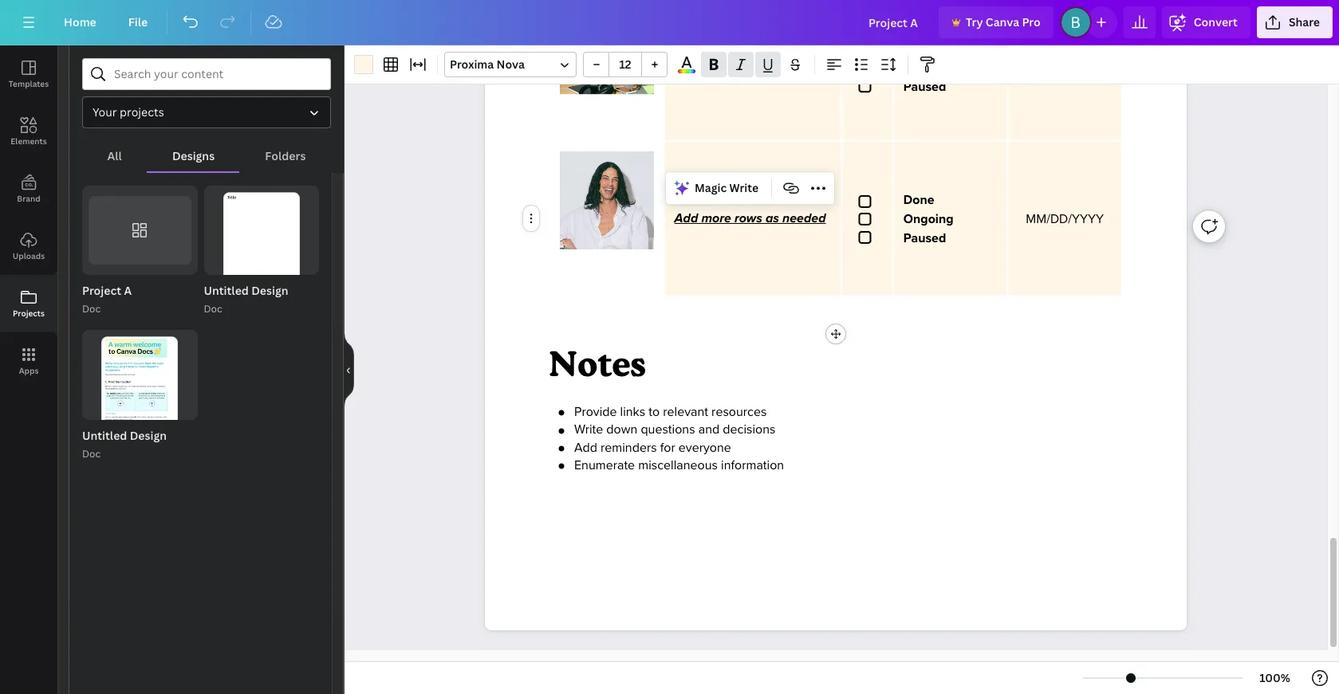 Task type: vqa. For each thing, say whether or not it's contained in the screenshot.
Embracing
no



Task type: locate. For each thing, give the bounding box(es) containing it.
to
[[649, 404, 660, 420]]

None text field
[[852, 41, 883, 95], [560, 140, 654, 280], [852, 192, 883, 246], [852, 41, 883, 95], [560, 140, 654, 280], [852, 192, 883, 246]]

notes
[[549, 343, 646, 385]]

write up add
[[574, 422, 603, 438]]

for
[[660, 440, 675, 456]]

0 vertical spatial design
[[251, 283, 288, 299]]

everyone
[[679, 440, 731, 456]]

0 horizontal spatial write
[[574, 422, 603, 438]]

uploads
[[13, 250, 45, 262]]

1 vertical spatial untitled design doc
[[82, 428, 167, 461]]

untitled design doc
[[204, 283, 288, 316], [82, 428, 167, 461]]

1 vertical spatial write
[[574, 422, 603, 438]]

doc for 'project a' 'group'
[[82, 303, 101, 316]]

untitled design doc for the rightmost untitled design group
[[204, 283, 288, 316]]

1 vertical spatial untitled
[[82, 428, 127, 443]]

resources
[[712, 404, 767, 420]]

design for the rightmost untitled design group
[[251, 283, 288, 299]]

color range image
[[678, 70, 695, 73]]

doc inside project a doc
[[82, 303, 101, 316]]

0 horizontal spatial untitled design group
[[82, 331, 197, 462]]

convert button
[[1162, 6, 1251, 38]]

write right "magic"
[[730, 181, 759, 196]]

projects button
[[0, 275, 57, 333]]

0 horizontal spatial untitled design doc
[[82, 428, 167, 461]]

group for untitled design group to the bottom
[[82, 331, 197, 446]]

none text field containing notes
[[485, 0, 1187, 631]]

– – number field
[[614, 57, 637, 72]]

Select ownership filter button
[[82, 97, 331, 128]]

group for the rightmost untitled design group
[[204, 186, 319, 301]]

elements
[[11, 136, 47, 147]]

try canva pro
[[966, 14, 1041, 30]]

write
[[730, 181, 759, 196], [574, 422, 603, 438]]

decisions
[[723, 422, 776, 438]]

brand button
[[0, 160, 57, 218]]

untitled design group
[[204, 186, 319, 318], [82, 331, 197, 462]]

questions
[[641, 422, 695, 438]]

Search your content search field
[[114, 59, 321, 89]]

side panel tab list
[[0, 45, 57, 390]]

1 horizontal spatial untitled design doc
[[204, 283, 288, 316]]

convert
[[1194, 14, 1238, 30]]

untitled
[[204, 283, 249, 299], [82, 428, 127, 443]]

project a group
[[82, 186, 197, 318]]

0 vertical spatial untitled design doc
[[204, 283, 288, 316]]

canva
[[986, 14, 1020, 30]]

provide links to relevant resources write down questions and decisions add reminders for everyone enumerate miscellaneous information
[[574, 404, 784, 474]]

100% button
[[1249, 666, 1301, 692]]

0 horizontal spatial design
[[130, 428, 167, 443]]

magic write button
[[669, 176, 765, 201]]

1 horizontal spatial design
[[251, 283, 288, 299]]

and
[[699, 422, 720, 438]]

folders
[[265, 148, 306, 164]]

doc
[[82, 303, 101, 316], [204, 303, 222, 316], [82, 447, 101, 461]]

1 horizontal spatial write
[[730, 181, 759, 196]]

0 vertical spatial untitled design group
[[204, 186, 319, 318]]

1 vertical spatial design
[[130, 428, 167, 443]]

design
[[251, 283, 288, 299], [130, 428, 167, 443]]

Design title text field
[[856, 6, 932, 38]]

0 vertical spatial write
[[730, 181, 759, 196]]

100%
[[1260, 671, 1291, 686]]

a
[[124, 283, 132, 299]]

magic write
[[695, 181, 759, 196]]

1 horizontal spatial untitled design group
[[204, 186, 319, 318]]

None text field
[[485, 0, 1187, 631]]

magic
[[695, 181, 727, 196]]

0 vertical spatial untitled
[[204, 283, 249, 299]]

group
[[583, 52, 668, 77], [82, 186, 197, 276], [204, 186, 319, 301], [82, 331, 197, 446]]



Task type: describe. For each thing, give the bounding box(es) containing it.
designs button
[[147, 141, 240, 172]]

write inside magic write button
[[730, 181, 759, 196]]

design for untitled design group to the bottom
[[130, 428, 167, 443]]

#fff5e6 image
[[354, 55, 373, 74]]

try
[[966, 14, 983, 30]]

1 vertical spatial untitled design group
[[82, 331, 197, 462]]

all button
[[82, 141, 147, 172]]

elements button
[[0, 103, 57, 160]]

add
[[574, 440, 597, 456]]

doc for the rightmost untitled design group
[[204, 303, 222, 316]]

proxima
[[450, 57, 494, 72]]

0 horizontal spatial untitled
[[82, 428, 127, 443]]

doc for untitled design group to the bottom
[[82, 447, 101, 461]]

proxima nova
[[450, 57, 525, 72]]

main menu bar
[[0, 0, 1339, 45]]

apps button
[[0, 333, 57, 390]]

untitled design doc for untitled design group to the bottom
[[82, 428, 167, 461]]

hide image
[[344, 332, 354, 408]]

nova
[[497, 57, 525, 72]]

projects
[[13, 308, 45, 319]]

information
[[721, 458, 784, 474]]

templates button
[[0, 45, 57, 103]]

file button
[[115, 6, 160, 38]]

home
[[64, 14, 96, 30]]

apps
[[19, 365, 39, 377]]

home link
[[51, 6, 109, 38]]

templates
[[9, 78, 49, 89]]

project
[[82, 283, 121, 299]]

write inside provide links to relevant resources write down questions and decisions add reminders for everyone enumerate miscellaneous information
[[574, 422, 603, 438]]

your projects
[[93, 105, 164, 120]]

provide
[[574, 404, 617, 420]]

pro
[[1022, 14, 1041, 30]]

share button
[[1257, 6, 1333, 38]]

proxima nova button
[[444, 52, 577, 77]]

relevant
[[663, 404, 708, 420]]

group for 'project a' 'group'
[[82, 186, 197, 276]]

your
[[93, 105, 117, 120]]

all
[[107, 148, 122, 164]]

enumerate
[[574, 458, 635, 474]]

projects
[[120, 105, 164, 120]]

reminders
[[601, 440, 657, 456]]

file
[[128, 14, 148, 30]]

designs
[[172, 148, 215, 164]]

down
[[607, 422, 638, 438]]

try canva pro button
[[939, 6, 1054, 38]]

uploads button
[[0, 218, 57, 275]]

brand
[[17, 193, 40, 204]]

links
[[620, 404, 646, 420]]

share
[[1289, 14, 1320, 30]]

1 horizontal spatial untitled
[[204, 283, 249, 299]]

project a doc
[[82, 283, 132, 316]]

folders button
[[240, 141, 331, 172]]

miscellaneous
[[638, 458, 718, 474]]



